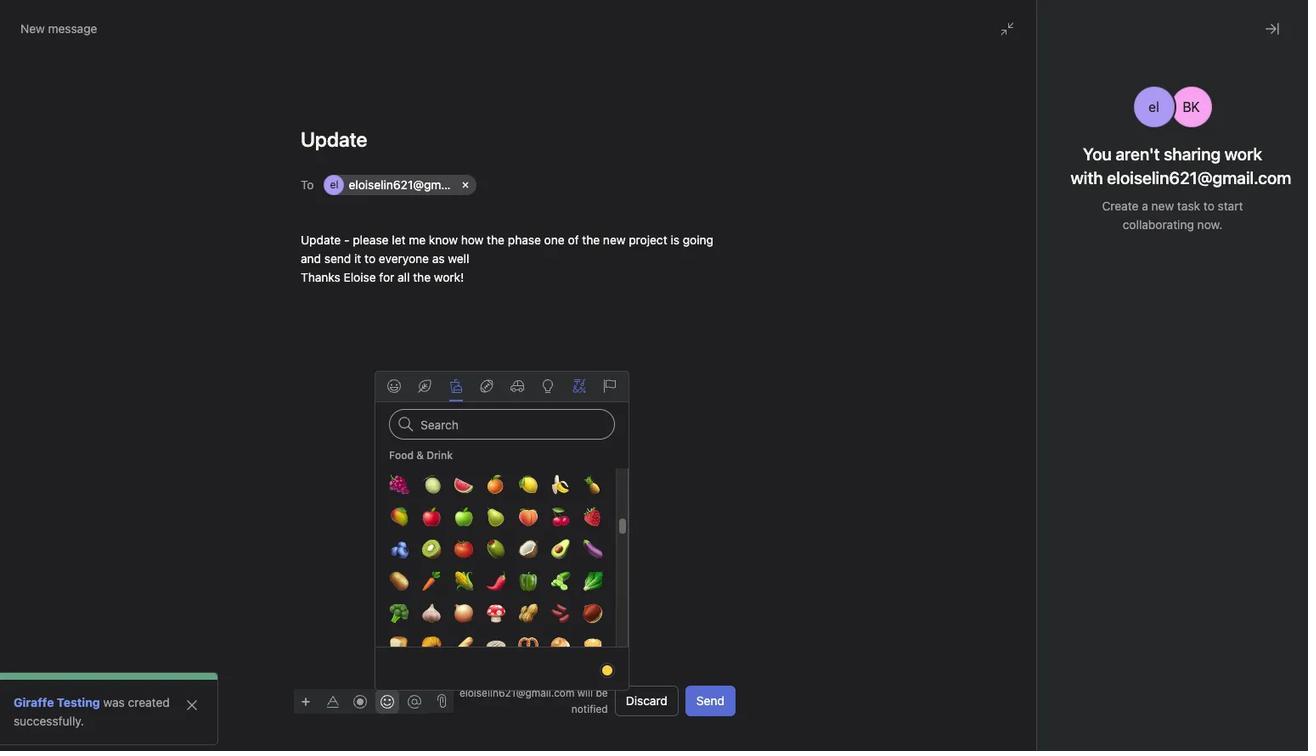 Task type: vqa. For each thing, say whether or not it's contained in the screenshot.
free
yes



Task type: describe. For each thing, give the bounding box(es) containing it.
1 vertical spatial completed this task
[[327, 643, 438, 658]]

goal
[[404, 384, 427, 398]]

🧄 image
[[421, 604, 441, 624]]

my
[[1092, 163, 1109, 178]]

discard button
[[615, 686, 679, 717]]

0 vertical spatial completed
[[296, 500, 355, 514]]

🫒 image
[[485, 539, 506, 560]]

giraffe testing
[[14, 696, 100, 710]]

🥝 image
[[421, 539, 441, 560]]

functional
[[263, 705, 311, 718]]

discard
[[626, 694, 668, 708]]

project inside update - please let me know how the phase one of the new project is going and send it to everyone as well thanks eloise for all the work!
[[629, 233, 667, 247]]

days
[[1000, 20, 1023, 32]]

shared this goal with you
[[337, 384, 476, 398]]

🥔 image
[[389, 572, 409, 592]]

🍌 image
[[550, 475, 570, 495]]

🥦 image
[[389, 604, 409, 624]]

draft
[[398, 705, 423, 718]]

know for update - please let me know how the phase one of the new project is going and send it to everyone as well
[[998, 453, 1027, 467]]

send button
[[685, 686, 736, 717]]

members
[[1023, 163, 1075, 178]]

for
[[379, 270, 394, 285]]

🥐 image
[[421, 636, 441, 657]]

now.
[[1198, 217, 1223, 232]]

task right this
[[824, 163, 847, 178]]

🍏 image
[[453, 507, 474, 528]]

going for update - please let me know how the phase one of the new project is going and send it to everyone as well
[[870, 471, 901, 486]]

0 horizontal spatial eloiselin621@gmail.com row
[[324, 173, 732, 200]]

🍊 image
[[485, 475, 506, 495]]

add subtask image
[[1177, 121, 1191, 134]]

message for send message
[[273, 121, 316, 133]]

phase for update - please let me know how the phase one of the new project is going and send it to everyone as well thanks eloise for all the work!
[[508, 233, 541, 247]]

make public
[[1197, 163, 1264, 178]]

🫐 image
[[389, 539, 409, 560]]

create a new task to start collaborating now.
[[1102, 199, 1243, 232]]

with eloiselin621@gmail.com
[[1071, 168, 1291, 188]]

eloiselin621@gmail.com cell for the bottom the eloiselin621@gmail.com row
[[893, 422, 1049, 443]]

me for update - please let me know how the phase one of the new project is going and send it to everyone as well thanks eloise for all the work!
[[409, 233, 426, 247]]

as for update - please let me know how the phase one of the new project is going and send it to everyone as well thanks eloise for all the work!
[[432, 251, 445, 266]]

team
[[20, 699, 51, 714]]

added a new task
[[278, 247, 366, 260]]

🍉 image
[[453, 475, 474, 495]]

as for update - please let me know how the phase one of the new project is going and send it to everyone as well
[[1035, 471, 1048, 486]]

left
[[1026, 20, 1041, 32]]

🌶️ image
[[485, 572, 506, 592]]

well for update - please let me know how the phase one of the new project is going and send it to everyone as well
[[1051, 471, 1072, 486]]

project inside update - please let me know how the phase one of the new project is going and send it to everyone as well
[[1198, 453, 1237, 467]]

how for update - please let me know how the phase one of the new project is going and send it to everyone as well
[[1030, 453, 1053, 467]]

visible
[[862, 163, 897, 178]]

its
[[914, 163, 927, 178]]

update - please let me know how the phase one of the new project is going and send it to everyone as well thanks eloise for all the work!
[[301, 233, 717, 285]]

insert an object image
[[301, 697, 311, 707]]

plan
[[351, 705, 371, 718]]

know for update - please let me know how the phase one of the new project is going and send it to everyone as well thanks eloise for all the work!
[[429, 233, 458, 247]]

you
[[1083, 144, 1112, 164]]

🥥 image
[[518, 539, 538, 560]]

of for update - please let me know how the phase one of the new project is going and send it to everyone as well thanks eloise for all the work!
[[568, 233, 579, 247]]

create
[[1102, 199, 1139, 213]]

of inside main content
[[1078, 163, 1089, 178]]

🥨 image
[[518, 636, 538, 657]]

giraffe testing link
[[14, 696, 100, 710]]

free
[[999, 8, 1020, 20]]

brief
[[462, 705, 484, 718]]

record a video image
[[353, 695, 367, 709]]

was
[[103, 696, 125, 710]]

and for update - please let me know how the phase one of the new project is going and send it to everyone as well
[[904, 471, 924, 486]]

work
[[1225, 144, 1262, 164]]

🍆 image
[[582, 539, 603, 560]]

private
[[991, 380, 1024, 392]]

1 horizontal spatial el
[[1149, 99, 1159, 115]]

team button
[[0, 697, 51, 717]]

🍒 image
[[550, 507, 570, 528]]

testing
[[57, 696, 100, 710]]

🍇 image
[[389, 475, 409, 495]]

a for added
[[314, 247, 320, 260]]

eloise
[[344, 270, 376, 285]]

created
[[128, 696, 170, 710]]

&
[[416, 449, 424, 462]]

was created successfully.
[[14, 696, 170, 729]]

0 vertical spatial completed this task
[[293, 500, 404, 514]]

collaborator
[[930, 163, 996, 178]]

- for update - please let me know how the phase one of the new project is going and send it to everyone as well
[[913, 453, 919, 467]]

cross-
[[231, 705, 263, 718]]

copy task link image
[[1208, 121, 1222, 134]]

trial
[[1023, 8, 1041, 20]]

to inside main content
[[900, 163, 911, 178]]

cross-functional project plan
[[231, 705, 371, 718]]

🥬 image
[[582, 572, 603, 592]]

task right private
[[1027, 380, 1047, 392]]

🍅 image
[[453, 539, 474, 560]]

main content inside rocket dialog
[[756, 152, 1295, 752]]

shared
[[340, 384, 377, 398]]

at mention image
[[408, 695, 421, 709]]

0 vertical spatial this
[[381, 384, 401, 398]]

add another team, project, or person image
[[486, 180, 497, 190]]

0 vertical spatial eloiselin621@gmail.com
[[349, 178, 480, 192]]

0 horizontal spatial close image
[[185, 699, 199, 713]]

added
[[281, 247, 311, 260]]

🍎 image
[[421, 507, 441, 528]]

dashboard
[[102, 667, 161, 681]]

draft project brief
[[398, 705, 484, 718]]

sharing
[[1164, 144, 1221, 164]]

el inside eloiselin621@gmail.com cell
[[330, 178, 338, 191]]

make
[[1197, 163, 1227, 178]]

edit message draft document for to
[[280, 231, 756, 299]]

it for update - please let me know how the phase one of the new project is going and send it to everyone as well
[[957, 471, 964, 486]]

me for update - please let me know how the phase one of the new project is going and send it to everyone as well
[[978, 453, 995, 467]]

to
[[301, 177, 314, 192]]

a for create
[[1142, 199, 1148, 213]]

how for update - please let me know how the phase one of the new project is going and send it to everyone as well thanks eloise for all the work!
[[461, 233, 484, 247]]

marketing dashboard link
[[10, 661, 194, 688]]

marketing dashboard
[[44, 667, 161, 681]]

🥖 image
[[453, 636, 474, 657]]

eloiselin621@gmail.com for eloiselin621@gmail.com will be notified
[[459, 687, 575, 700]]

this
[[797, 163, 820, 178]]

all
[[398, 270, 410, 285]]

successfully.
[[14, 714, 84, 729]]

🥯 image
[[550, 636, 570, 657]]

bk
[[1183, 99, 1200, 115]]

new inside update - please let me know how the phase one of the new project is going and send it to everyone as well
[[1172, 453, 1195, 467]]

marketing
[[44, 667, 99, 681]]

1 vertical spatial eloiselin621@gmail.com row
[[893, 422, 1250, 447]]

private task
[[991, 380, 1047, 392]]

send for update - please let me know how the phase one of the new project is going and send it to everyone as well
[[927, 471, 954, 486]]

well for update - please let me know how the phase one of the new project is going and send it to everyone as well thanks eloise for all the work!
[[448, 251, 469, 266]]

you
[[457, 384, 476, 398]]

message for new message
[[48, 21, 97, 36]]



Task type: locate. For each thing, give the bounding box(es) containing it.
2 vertical spatial this
[[392, 643, 412, 658]]

as inside update - please let me know how the phase one of the new project is going and send it to everyone as well
[[1035, 471, 1048, 486]]

🍋 image
[[518, 475, 538, 495]]

going for update - please let me know how the phase one of the new project is going and send it to everyone as well thanks eloise for all the work!
[[683, 233, 714, 247]]

list box
[[454, 7, 861, 34]]

1 horizontal spatial please
[[922, 453, 958, 467]]

1 vertical spatial me
[[978, 453, 995, 467]]

1 horizontal spatial it
[[957, 471, 964, 486]]

as inside update - please let me know how the phase one of the new project is going and send it to everyone as well thanks eloise for all the work!
[[432, 251, 445, 266]]

know inside update - please let me know how the phase one of the new project is going and send it to everyone as well thanks eloise for all the work!
[[429, 233, 458, 247]]

1 horizontal spatial send
[[697, 694, 725, 708]]

is
[[850, 163, 859, 178], [671, 233, 680, 247], [1240, 453, 1249, 467]]

1 vertical spatial as
[[1035, 471, 1048, 486]]

me inside update - please let me know how the phase one of the new project is going and send it to everyone as well thanks eloise for all the work!
[[409, 233, 426, 247]]

of inside update - please let me know how the phase one of the new project is going and send it to everyone as well
[[1137, 453, 1148, 467]]

how up work!
[[461, 233, 484, 247]]

1 vertical spatial el
[[330, 178, 338, 191]]

1 horizontal spatial one
[[1113, 453, 1134, 467]]

eloiselin621@gmail.com inside eloiselin621@gmail.com will be notified
[[459, 687, 575, 700]]

🍐 image
[[485, 507, 506, 528]]

let inside update - please let me know how the phase one of the new project is going and send it to everyone as well
[[961, 453, 975, 467]]

to up eloise
[[365, 251, 376, 266]]

0 horizontal spatial well
[[448, 251, 469, 266]]

a inside create a new task to start collaborating now.
[[1142, 199, 1148, 213]]

going inside update - please let me know how the phase one of the new project is going and send it to everyone as well
[[870, 471, 901, 486]]

to up now.
[[1204, 199, 1215, 213]]

everyone up cost estimate text box
[[982, 471, 1032, 486]]

🫑 image
[[518, 572, 538, 592]]

🥞 image
[[582, 636, 603, 657]]

please inside update - please let me know how the phase one of the new project is going and send it to everyone as well thanks eloise for all the work!
[[353, 233, 389, 247]]

1 horizontal spatial phase
[[1077, 453, 1110, 467]]

public
[[1230, 163, 1264, 178]]

1 horizontal spatial a
[[1142, 199, 1148, 213]]

aren't
[[1116, 144, 1160, 164]]

1 vertical spatial is
[[671, 233, 680, 247]]

1 horizontal spatial as
[[1035, 471, 1048, 486]]

message right new
[[48, 21, 97, 36]]

0 vertical spatial a
[[1142, 199, 1148, 213]]

phase
[[508, 233, 541, 247], [1077, 453, 1110, 467]]

task up now.
[[1177, 199, 1200, 213]]

is for update - please let me know how the phase one of the new project is going and send it to everyone as well
[[1240, 453, 1249, 467]]

2 vertical spatial is
[[1240, 453, 1249, 467]]

rocket dialog
[[756, 104, 1308, 752]]

know inside update - please let me know how the phase one of the new project is going and send it to everyone as well
[[998, 453, 1027, 467]]

-
[[344, 233, 350, 247], [913, 453, 919, 467]]

and inside update - please let me know how the phase one of the new project is going and send it to everyone as well thanks eloise for all the work!
[[301, 251, 321, 266]]

me up all
[[409, 233, 426, 247]]

and inside main content
[[1000, 163, 1020, 178]]

completed this task
[[293, 500, 404, 514], [327, 643, 438, 658]]

dialog containing eloiselin621@gmail.com
[[849, 331, 1274, 752]]

1 horizontal spatial add subject text field
[[849, 383, 1274, 407]]

main content
[[756, 152, 1295, 752]]

how
[[461, 233, 484, 247], [1030, 453, 1053, 467]]

task inside create a new task to start collaborating now.
[[1177, 199, 1200, 213]]

2 vertical spatial of
[[1137, 453, 1148, 467]]

0 horizontal spatial let
[[392, 233, 406, 247]]

eloiselin621@gmail.com
[[349, 178, 480, 192], [918, 425, 1049, 439], [459, 687, 575, 700]]

it for update - please let me know how the phase one of the new project is going and send it to everyone as well thanks eloise for all the work!
[[354, 251, 361, 266]]

🍄 image
[[485, 604, 506, 624]]

send up cost estimate text box
[[927, 471, 954, 486]]

task down 🍇 image
[[381, 500, 404, 514]]

1 vertical spatial it
[[957, 471, 964, 486]]

eloiselin621@gmail.com up brief at bottom
[[459, 687, 575, 700]]

new
[[1152, 199, 1174, 213], [603, 233, 626, 247], [323, 247, 342, 260], [1172, 453, 1195, 467]]

everyone for update - please let me know how the phase one of the new project is going and send it to everyone as well thanks eloise for all the work!
[[379, 251, 429, 266]]

🍞 image
[[389, 636, 409, 657]]

2 horizontal spatial is
[[1240, 453, 1249, 467]]

eloiselin621@gmail.com cell
[[324, 175, 480, 195], [893, 422, 1049, 443]]

one inside update - please let me know how the phase one of the new project is going and send it to everyone as well
[[1113, 453, 1134, 467]]

everyone for update - please let me know how the phase one of the new project is going and send it to everyone as well
[[982, 471, 1032, 486]]

know
[[429, 233, 458, 247], [998, 453, 1027, 467]]

1 vertical spatial well
[[1051, 471, 1072, 486]]

minimize image
[[1001, 22, 1014, 36]]

free trial 17 days left
[[987, 8, 1041, 32]]

one inside update - please let me know how the phase one of the new project is going and send it to everyone as well thanks eloise for all the work!
[[544, 233, 565, 247]]

task right the 🍞 icon
[[415, 643, 438, 658]]

one
[[544, 233, 565, 247], [1113, 453, 1134, 467]]

it inside update - please let me know how the phase one of the new project is going and send it to everyone as well thanks eloise for all the work!
[[354, 251, 361, 266]]

everyone inside update - please let me know how the phase one of the new project is going and send it to everyone as well thanks eloise for all the work!
[[379, 251, 429, 266]]

1 horizontal spatial close image
[[1266, 22, 1279, 36]]

completed this task down 🥦 image
[[327, 643, 438, 658]]

please up cost estimate text box
[[922, 453, 958, 467]]

1 vertical spatial message
[[273, 121, 316, 133]]

know up cost estimate text box
[[998, 453, 1027, 467]]

eloiselin621@gmail.com row up update - please let me know how the phase one of the new project is going and send it to everyone as well
[[893, 422, 1250, 447]]

to inside update - please let me know how the phase one of the new project is going and send it to everyone as well thanks eloise for all the work!
[[365, 251, 376, 266]]

new inside create a new task to start collaborating now.
[[1152, 199, 1174, 213]]

Search field
[[389, 409, 615, 440]]

toolbar
[[294, 689, 430, 714]]

0 vertical spatial it
[[354, 251, 361, 266]]

a up 'collaborating'
[[1142, 199, 1148, 213]]

el right to
[[330, 178, 338, 191]]

new
[[20, 21, 45, 36]]

1 vertical spatial of
[[568, 233, 579, 247]]

0 horizontal spatial message
[[48, 21, 97, 36]]

0 vertical spatial update
[[301, 233, 341, 247]]

0 horizontal spatial everyone
[[379, 251, 429, 266]]

the
[[487, 233, 505, 247], [582, 233, 600, 247], [413, 270, 431, 285], [1056, 453, 1074, 467], [1151, 453, 1169, 467]]

1 vertical spatial this
[[358, 500, 378, 514]]

everyone inside update - please let me know how the phase one of the new project is going and send it to everyone as well
[[982, 471, 1032, 486]]

1 vertical spatial know
[[998, 453, 1027, 467]]

🥒 image
[[550, 572, 570, 592]]

formatting image
[[326, 695, 340, 709]]

2 vertical spatial and
[[904, 471, 924, 486]]

of
[[1078, 163, 1089, 178], [568, 233, 579, 247], [1137, 453, 1148, 467]]

completed up record a video 'image'
[[331, 643, 389, 658]]

food & drink
[[389, 449, 453, 462]]

please inside update - please let me know how the phase one of the new project is going and send it to everyone as well
[[922, 453, 958, 467]]

new message
[[20, 21, 97, 36]]

0 vertical spatial how
[[461, 233, 484, 247]]

0 vertical spatial as
[[432, 251, 445, 266]]

to left its
[[900, 163, 911, 178]]

0 vertical spatial please
[[353, 233, 389, 247]]

1 horizontal spatial -
[[913, 453, 919, 467]]

🥑 image
[[550, 539, 570, 560]]

will
[[577, 687, 593, 700]]

send inside button
[[246, 121, 270, 133]]

1 vertical spatial send
[[697, 694, 725, 708]]

0 horizontal spatial el
[[330, 178, 338, 191]]

1 vertical spatial let
[[961, 453, 975, 467]]

eloiselin621@gmail.com row up update - please let me know how the phase one of the new project is going and send it to everyone as well thanks eloise for all the work!
[[324, 173, 732, 200]]

send
[[324, 251, 351, 266], [927, 471, 954, 486]]

add subject text field for eloiselin621@gmail.com
[[849, 383, 1274, 407]]

completed this task down 🍇 image
[[293, 500, 404, 514]]

start
[[1218, 199, 1243, 213]]

how down private task
[[1030, 453, 1053, 467]]

as up cost estimate text box
[[1035, 471, 1048, 486]]

send
[[246, 121, 270, 133], [697, 694, 725, 708]]

1 horizontal spatial everyone
[[982, 471, 1032, 486]]

going
[[683, 233, 714, 247], [870, 471, 901, 486]]

el
[[1149, 99, 1159, 115], [330, 178, 338, 191]]

1 vertical spatial everyone
[[982, 471, 1032, 486]]

let for update - please let me know how the phase one of the new project is going and send it to everyone as well
[[961, 453, 975, 467]]

it
[[354, 251, 361, 266], [957, 471, 964, 486]]

update inside update - please let me know how the phase one of the new project is going and send it to everyone as well thanks eloise for all the work!
[[301, 233, 341, 247]]

emoji image
[[381, 695, 394, 709]]

0 vertical spatial me
[[409, 233, 426, 247]]

1 horizontal spatial how
[[1030, 453, 1053, 467]]

1 horizontal spatial of
[[1078, 163, 1089, 178]]

phase inside update - please let me know how the phase one of the new project is going and send it to everyone as well thanks eloise for all the work!
[[508, 233, 541, 247]]

new inside update - please let me know how the phase one of the new project is going and send it to everyone as well thanks eloise for all the work!
[[603, 233, 626, 247]]

this left 🥐 'icon'
[[392, 643, 412, 658]]

🥕 image
[[421, 572, 441, 592]]

1 vertical spatial add subject text field
[[849, 383, 1274, 407]]

🍈 image
[[421, 475, 441, 495]]

🍍 image
[[582, 475, 603, 495]]

1 vertical spatial send
[[927, 471, 954, 486]]

1 vertical spatial and
[[301, 251, 321, 266]]

update
[[301, 233, 341, 247], [870, 453, 910, 467]]

how inside update - please let me know how the phase one of the new project is going and send it to everyone as well thanks eloise for all the work!
[[461, 233, 484, 247]]

is inside update - please let me know how the phase one of the new project is going and send it to everyone as well thanks eloise for all the work!
[[671, 233, 680, 247]]

this task is visible to its collaborator and members of my workspace.
[[797, 163, 1174, 178]]

you aren't sharing work with eloiselin621@gmail.com
[[1071, 144, 1291, 188]]

make public button
[[1185, 155, 1275, 186]]

this left the 🥭 icon
[[358, 500, 378, 514]]

thanks
[[301, 270, 340, 285]]

to inside create a new task to start collaborating now.
[[1204, 199, 1215, 213]]

is inside main content
[[850, 163, 859, 178]]

this left goal
[[381, 384, 401, 398]]

be
[[596, 687, 608, 700]]

eloiselin621@gmail.com down private
[[918, 425, 1049, 439]]

0 horizontal spatial update
[[301, 233, 341, 247]]

me inside update - please let me know how the phase one of the new project is going and send it to everyone as well
[[978, 453, 995, 467]]

update inside update - please let me know how the phase one of the new project is going and send it to everyone as well
[[870, 453, 910, 467]]

1 horizontal spatial know
[[998, 453, 1027, 467]]

a
[[1142, 199, 1148, 213], [314, 247, 320, 260]]

Task Name text field
[[765, 200, 1275, 239]]

2 horizontal spatial of
[[1137, 453, 1148, 467]]

everyone
[[379, 251, 429, 266], [982, 471, 1032, 486]]

it inside update - please let me know how the phase one of the new project is going and send it to everyone as well
[[957, 471, 964, 486]]

message inside button
[[273, 121, 316, 133]]

drink
[[427, 449, 453, 462]]

edit message draft document
[[280, 231, 756, 299], [849, 451, 1274, 519]]

let for update - please let me know how the phase one of the new project is going and send it to everyone as well thanks eloise for all the work!
[[392, 233, 406, 247]]

please up eloise
[[353, 233, 389, 247]]

of inside update - please let me know how the phase one of the new project is going and send it to everyone as well thanks eloise for all the work!
[[568, 233, 579, 247]]

- inside update - please let me know how the phase one of the new project is going and send it to everyone as well
[[913, 453, 919, 467]]

0 horizontal spatial send
[[246, 121, 270, 133]]

1 horizontal spatial going
[[870, 471, 901, 486]]

update - please let me know how the phase one of the new project is going and send it to everyone as well
[[870, 453, 1252, 486]]

17
[[987, 20, 997, 32]]

🫓 image
[[485, 636, 506, 657]]

🌰 image
[[582, 604, 603, 624]]

phase inside update - please let me know how the phase one of the new project is going and send it to everyone as well
[[1077, 453, 1110, 467]]

eloiselin621@gmail.com for eloiselin621@gmail.com cell corresponding to the bottom the eloiselin621@gmail.com row
[[918, 425, 1049, 439]]

send inside update - please let me know how the phase one of the new project is going and send it to everyone as well thanks eloise for all the work!
[[324, 251, 351, 266]]

giraffe
[[14, 696, 54, 710]]

send message
[[246, 121, 316, 133]]

1 vertical spatial eloiselin621@gmail.com cell
[[893, 422, 1049, 443]]

0 vertical spatial message
[[48, 21, 97, 36]]

invite button
[[16, 714, 89, 745]]

🌽 image
[[453, 572, 474, 592]]

close image
[[1266, 22, 1279, 36], [185, 699, 199, 713]]

1 horizontal spatial send
[[927, 471, 954, 486]]

please for update - please let me know how the phase one of the new project is going and send it to everyone as well
[[922, 453, 958, 467]]

is for update - please let me know how the phase one of the new project is going and send it to everyone as well thanks eloise for all the work!
[[671, 233, 680, 247]]

🍓 image
[[582, 507, 603, 528]]

2 vertical spatial eloiselin621@gmail.com
[[459, 687, 575, 700]]

eloiselin621@gmail.com left add another team, project, or person icon
[[349, 178, 480, 192]]

workspace.
[[1112, 163, 1174, 178]]

0 vertical spatial going
[[683, 233, 714, 247]]

0 horizontal spatial as
[[432, 251, 445, 266]]

a right added
[[314, 247, 320, 260]]

eloiselin621@gmail.com cell for the leftmost the eloiselin621@gmail.com row
[[324, 175, 480, 195]]

0 vertical spatial add subject text field
[[280, 126, 756, 153]]

as
[[432, 251, 445, 266], [1035, 471, 1048, 486]]

message
[[48, 21, 97, 36], [273, 121, 316, 133]]

0 horizontal spatial please
[[353, 233, 389, 247]]

0 vertical spatial el
[[1149, 99, 1159, 115]]

collaborating
[[1123, 217, 1194, 232]]

well
[[448, 251, 469, 266], [1051, 471, 1072, 486]]

main content containing this task is visible to its collaborator and members of my workspace.
[[756, 152, 1295, 752]]

0 horizontal spatial me
[[409, 233, 426, 247]]

0 vertical spatial edit message draft document
[[280, 231, 756, 299]]

it up eloise
[[354, 251, 361, 266]]

0 vertical spatial of
[[1078, 163, 1089, 178]]

know up work!
[[429, 233, 458, 247]]

going inside update - please let me know how the phase one of the new project is going and send it to everyone as well thanks eloise for all the work!
[[683, 233, 714, 247]]

completed left the 🥭 icon
[[296, 500, 355, 514]]

completed
[[296, 500, 355, 514], [331, 643, 389, 658]]

1 vertical spatial a
[[314, 247, 320, 260]]

0 horizontal spatial send
[[324, 251, 351, 266]]

update for update - please let me know how the phase one of the new project is going and send it to everyone as well
[[870, 453, 910, 467]]

1 horizontal spatial is
[[850, 163, 859, 178]]

0 horizontal spatial a
[[314, 247, 320, 260]]

dialog
[[849, 331, 1274, 752]]

me
[[409, 233, 426, 247], [978, 453, 995, 467]]

update for update - please let me know how the phase one of the new project is going and send it to everyone as well thanks eloise for all the work!
[[301, 233, 341, 247]]

add subject text field up add another team, project, or person icon
[[280, 126, 756, 153]]

message up to
[[273, 121, 316, 133]]

is inside update - please let me know how the phase one of the new project is going and send it to everyone as well
[[1240, 453, 1249, 467]]

0 horizontal spatial going
[[683, 233, 714, 247]]

of for update - please let me know how the phase one of the new project is going and send it to everyone as well
[[1137, 453, 1148, 467]]

add subject text field up update - please let me know how the phase one of the new project is going and send it to everyone as well
[[849, 383, 1274, 407]]

send for send message
[[246, 121, 270, 133]]

let up cost estimate text box
[[961, 453, 975, 467]]

this
[[381, 384, 401, 398], [358, 500, 378, 514], [392, 643, 412, 658]]

it up cost estimate text box
[[957, 471, 964, 486]]

Add subject text field
[[280, 126, 756, 153], [849, 383, 1274, 407]]

Cost estimate text field
[[886, 507, 1089, 538]]

1 vertical spatial please
[[922, 453, 958, 467]]

🧅 image
[[453, 604, 474, 624]]

🥜 image
[[518, 604, 538, 624]]

how inside update - please let me know how the phase one of the new project is going and send it to everyone as well
[[1030, 453, 1053, 467]]

as up work!
[[432, 251, 445, 266]]

send for update - please let me know how the phase one of the new project is going and send it to everyone as well thanks eloise for all the work!
[[324, 251, 351, 266]]

0 vertical spatial one
[[544, 233, 565, 247]]

el left bk
[[1149, 99, 1159, 115]]

one for update - please let me know how the phase one of the new project is going and send it to everyone as well thanks eloise for all the work!
[[544, 233, 565, 247]]

add subject text field for to
[[280, 126, 756, 153]]

0 horizontal spatial add subject text field
[[280, 126, 756, 153]]

with
[[430, 384, 453, 398]]

- for update - please let me know how the phase one of the new project is going and send it to everyone as well thanks eloise for all the work!
[[344, 233, 350, 247]]

0 horizontal spatial one
[[544, 233, 565, 247]]

food
[[389, 449, 414, 462]]

0 vertical spatial send
[[246, 121, 270, 133]]

send for send
[[697, 694, 725, 708]]

0 vertical spatial -
[[344, 233, 350, 247]]

0 vertical spatial let
[[392, 233, 406, 247]]

🫘 image
[[550, 604, 570, 624]]

1 horizontal spatial edit message draft document
[[849, 451, 1274, 519]]

and inside update - please let me know how the phase one of the new project is going and send it to everyone as well
[[904, 471, 924, 486]]

- inside update - please let me know how the phase one of the new project is going and send it to everyone as well thanks eloise for all the work!
[[344, 233, 350, 247]]

send inside update - please let me know how the phase one of the new project is going and send it to everyone as well
[[927, 471, 954, 486]]

to up cost estimate text box
[[968, 471, 979, 486]]

1 horizontal spatial eloiselin621@gmail.com row
[[893, 422, 1250, 447]]

to inside update - please let me know how the phase one of the new project is going and send it to everyone as well
[[968, 471, 979, 486]]

work!
[[434, 270, 464, 285]]

and
[[1000, 163, 1020, 178], [301, 251, 321, 266], [904, 471, 924, 486]]

notified
[[571, 703, 608, 716]]

1 horizontal spatial well
[[1051, 471, 1072, 486]]

1 horizontal spatial eloiselin621@gmail.com cell
[[893, 422, 1049, 443]]

task up eloise
[[345, 247, 366, 260]]

send inside button
[[697, 694, 725, 708]]

everyone up all
[[379, 251, 429, 266]]

1 vertical spatial eloiselin621@gmail.com
[[918, 425, 1049, 439]]

let up all
[[392, 233, 406, 247]]

well inside update - please let me know how the phase one of the new project is going and send it to everyone as well thanks eloise for all the work!
[[448, 251, 469, 266]]

1 vertical spatial update
[[870, 453, 910, 467]]

edit message draft document for eloiselin621@gmail.com
[[849, 451, 1274, 519]]

0 horizontal spatial is
[[671, 233, 680, 247]]

0 vertical spatial close image
[[1266, 22, 1279, 36]]

0 horizontal spatial it
[[354, 251, 361, 266]]

🥭 image
[[389, 507, 409, 528]]

me up cost estimate text box
[[978, 453, 995, 467]]

well inside update - please let me know how the phase one of the new project is going and send it to everyone as well
[[1051, 471, 1072, 486]]

1 horizontal spatial message
[[273, 121, 316, 133]]

eloiselin621@gmail.com row
[[324, 173, 732, 200], [893, 422, 1250, 447]]

0 horizontal spatial of
[[568, 233, 579, 247]]

0 horizontal spatial eloiselin621@gmail.com cell
[[324, 175, 480, 195]]

0 horizontal spatial know
[[429, 233, 458, 247]]

1 vertical spatial close image
[[185, 699, 199, 713]]

🍑 image
[[518, 507, 538, 528]]

send up the thanks
[[324, 251, 351, 266]]

1 vertical spatial completed
[[331, 643, 389, 658]]

invite
[[48, 722, 78, 737]]

one for update - please let me know how the phase one of the new project is going and send it to everyone as well
[[1113, 453, 1134, 467]]

0 horizontal spatial and
[[301, 251, 321, 266]]

phase for update - please let me know how the phase one of the new project is going and send it to everyone as well
[[1077, 453, 1110, 467]]

2 horizontal spatial and
[[1000, 163, 1020, 178]]

0 horizontal spatial -
[[344, 233, 350, 247]]

hide sidebar image
[[22, 14, 36, 27]]

and for update - please let me know how the phase one of the new project is going and send it to everyone as well thanks eloise for all the work!
[[301, 251, 321, 266]]

eloiselin621@gmail.com will be notified
[[459, 687, 608, 716]]

let inside update - please let me know how the phase one of the new project is going and send it to everyone as well thanks eloise for all the work!
[[392, 233, 406, 247]]

send message button
[[224, 116, 323, 139]]

please for update - please let me know how the phase one of the new project is going and send it to everyone as well thanks eloise for all the work!
[[353, 233, 389, 247]]



